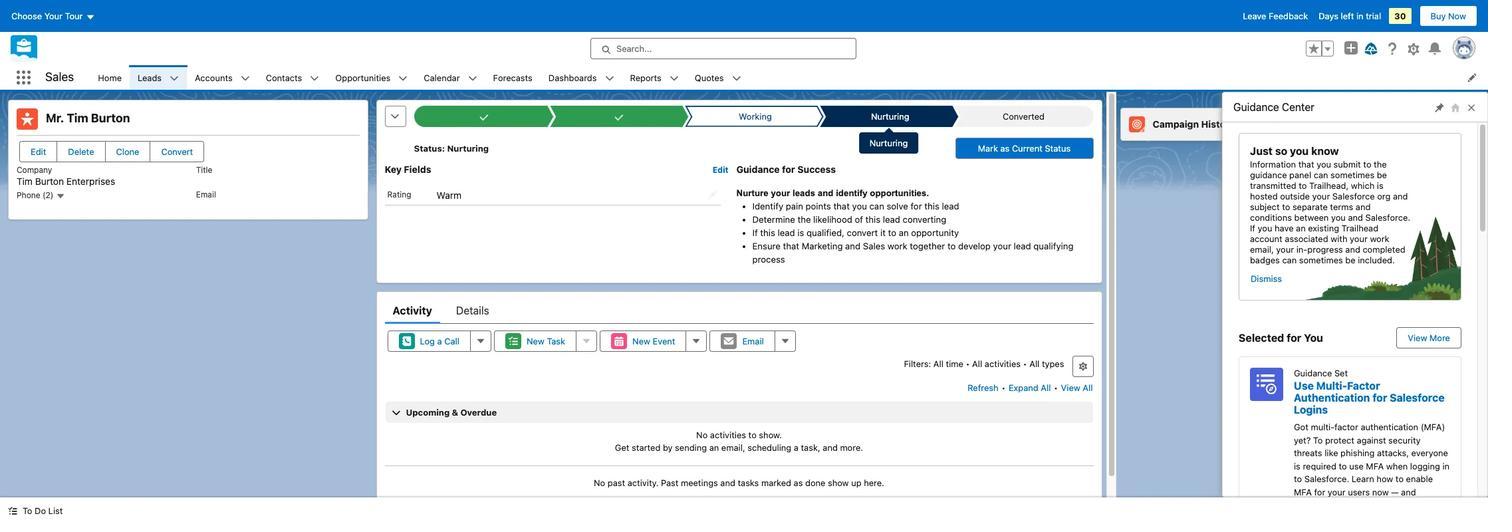 Task type: locate. For each thing, give the bounding box(es) containing it.
phone (2) button
[[17, 190, 65, 201]]

campaign history (0)
[[1153, 119, 1252, 130]]

2 horizontal spatial text default image
[[732, 74, 741, 83]]

0 horizontal spatial tim
[[17, 176, 33, 187]]

if up ensure
[[753, 227, 758, 238]]

1 horizontal spatial a
[[794, 442, 799, 453]]

to inside guidance set use multi-factor authentication for salesforce logins got multi-factor authentication (mfa) yet? to protect against security threats like phishing attacks, everyone is required to use mfa when logging in to salesforce. learn how to enable mfa for your users now — and understand what to expect when salesforce automatically enab
[[1314, 435, 1323, 445]]

all left "types"
[[1030, 358, 1040, 369]]

2 horizontal spatial is
[[1378, 180, 1384, 191]]

0 horizontal spatial to
[[23, 506, 32, 516]]

to right it
[[888, 227, 897, 238]]

search... button
[[591, 38, 857, 59]]

sales down it
[[863, 241, 885, 251]]

to left do
[[23, 506, 32, 516]]

3 text default image from the left
[[732, 74, 741, 83]]

refresh • expand all • view all
[[968, 382, 1093, 393]]

a left 'task,'
[[794, 442, 799, 453]]

lead up converting
[[942, 201, 960, 211]]

buy
[[1431, 11, 1446, 21]]

0 horizontal spatial edit
[[31, 146, 46, 157]]

learn
[[1352, 474, 1375, 484]]

is left qualified,
[[798, 227, 805, 238]]

an inside 'nurture your leads and identify opportunities. identify pain points that you can solve for this lead determine the likelihood of this lead converting if this lead is qualified, convert it to an opportunity ensure that marketing and sales work together to develop your lead qualifying process'
[[899, 227, 909, 238]]

view all link
[[1061, 377, 1094, 398]]

leave
[[1243, 11, 1267, 21]]

1 vertical spatial guidance
[[737, 164, 780, 175]]

the up which
[[1374, 159, 1387, 170]]

your inside guidance set use multi-factor authentication for salesforce logins got multi-factor authentication (mfa) yet? to protect against security threats like phishing attacks, everyone is required to use mfa when logging in to salesforce. learn how to enable mfa for your users now — and understand what to expect when salesforce automatically enab
[[1328, 487, 1346, 497]]

process
[[753, 254, 785, 265]]

list containing home
[[90, 65, 1489, 90]]

with
[[1331, 233, 1348, 244]]

sometimes down associated
[[1300, 255, 1344, 265]]

reports list item
[[622, 65, 687, 90]]

refresh
[[968, 382, 999, 393]]

the inside 'nurture your leads and identify opportunities. identify pain points that you can solve for this lead determine the likelihood of this lead converting if this lead is qualified, convert it to an opportunity ensure that marketing and sales work together to develop your lead qualifying process'
[[798, 214, 811, 225]]

that up likelihood at the right of page
[[834, 201, 850, 211]]

when
[[1387, 461, 1408, 471], [1405, 500, 1426, 510]]

an right it
[[899, 227, 909, 238]]

1 horizontal spatial work
[[1371, 233, 1390, 244]]

1 horizontal spatial tim
[[67, 111, 88, 125]]

0 vertical spatial mfa
[[1367, 461, 1384, 471]]

calendar
[[424, 72, 460, 83]]

sales up mr.
[[45, 70, 74, 84]]

salesforce down understand
[[1294, 513, 1337, 523]]

2 horizontal spatial that
[[1299, 159, 1315, 170]]

salesforce
[[1333, 191, 1375, 202], [1390, 392, 1445, 404], [1294, 513, 1337, 523]]

filters:
[[904, 358, 931, 369]]

dashboards list item
[[541, 65, 622, 90]]

tasks
[[738, 477, 759, 488]]

now
[[1449, 11, 1467, 21]]

0 horizontal spatial email
[[196, 190, 216, 200]]

email inside button
[[743, 336, 764, 346]]

group
[[1306, 41, 1334, 57]]

nurturing link
[[826, 106, 952, 127]]

0 vertical spatial in
[[1357, 11, 1364, 21]]

view
[[1408, 333, 1428, 343], [1061, 382, 1081, 393]]

clone
[[116, 146, 139, 157]]

new left the task
[[527, 336, 545, 346]]

• right time
[[966, 358, 970, 369]]

is
[[1378, 180, 1384, 191], [798, 227, 805, 238], [1294, 461, 1301, 471]]

use
[[1350, 461, 1364, 471]]

text default image inside phone (2) dropdown button
[[56, 192, 65, 201]]

1 vertical spatial that
[[834, 201, 850, 211]]

yet?
[[1294, 435, 1311, 445]]

opportunities link
[[328, 65, 399, 90]]

0 horizontal spatial in
[[1357, 11, 1364, 21]]

can left solve at the right
[[870, 201, 885, 211]]

activity link
[[393, 297, 432, 324]]

guidance for success
[[737, 164, 836, 175]]

text default image inside reports list item
[[670, 74, 679, 83]]

to down opportunity
[[948, 241, 956, 251]]

2 horizontal spatial guidance
[[1294, 368, 1333, 379]]

information
[[1251, 159, 1297, 170]]

salesforce. down org at the top right
[[1366, 212, 1411, 223]]

edit down working link
[[713, 165, 729, 175]]

that down the know
[[1299, 159, 1315, 170]]

0 horizontal spatial that
[[783, 241, 800, 251]]

1 horizontal spatial status
[[1045, 143, 1071, 154]]

in right left
[[1357, 11, 1364, 21]]

history
[[1202, 119, 1236, 130]]

1 vertical spatial view
[[1061, 382, 1081, 393]]

this right of
[[866, 214, 881, 225]]

clone button
[[105, 141, 151, 162]]

view left more
[[1408, 333, 1428, 343]]

0 horizontal spatial this
[[761, 227, 776, 238]]

task
[[547, 336, 565, 346]]

1 horizontal spatial if
[[1251, 223, 1256, 233]]

1 vertical spatial mfa
[[1294, 487, 1312, 497]]

transmitted
[[1251, 180, 1297, 191]]

salesforce up (mfa)
[[1390, 392, 1445, 404]]

no for activities
[[697, 429, 708, 440]]

1 vertical spatial burton
[[35, 176, 64, 187]]

email, up no past activity. past meetings and tasks marked as done show up here.
[[722, 442, 745, 453]]

for left success
[[782, 164, 795, 175]]

salesforce left org at the top right
[[1333, 191, 1375, 202]]

0 vertical spatial to
[[1314, 435, 1323, 445]]

1 horizontal spatial text default image
[[670, 74, 679, 83]]

subject
[[1251, 202, 1280, 212]]

all right expand
[[1041, 382, 1051, 393]]

1 vertical spatial can
[[870, 201, 885, 211]]

0 horizontal spatial no
[[594, 477, 606, 488]]

no inside no activities to show. get started by sending an email, scheduling a task, and more.
[[697, 429, 708, 440]]

1 vertical spatial in
[[1443, 461, 1450, 471]]

0 horizontal spatial email,
[[722, 442, 745, 453]]

new
[[527, 336, 545, 346], [633, 336, 651, 346]]

status up fields
[[414, 143, 442, 154]]

all right time
[[973, 358, 983, 369]]

what
[[1343, 500, 1362, 510]]

0 vertical spatial salesforce.
[[1366, 212, 1411, 223]]

burton up (2)
[[35, 176, 64, 187]]

the
[[1374, 159, 1387, 170], [798, 214, 811, 225]]

1 horizontal spatial sales
[[863, 241, 885, 251]]

title
[[196, 165, 213, 175]]

be up org at the top right
[[1377, 170, 1388, 180]]

1 vertical spatial no
[[594, 477, 606, 488]]

0 vertical spatial tim
[[67, 111, 88, 125]]

2 text default image from the left
[[670, 74, 679, 83]]

guidance up nurture at the top of page
[[737, 164, 780, 175]]

2 horizontal spatial this
[[925, 201, 940, 211]]

text default image
[[170, 74, 179, 83], [670, 74, 679, 83], [732, 74, 741, 83]]

text default image inside accounts list item
[[241, 74, 250, 83]]

0 vertical spatial is
[[1378, 180, 1384, 191]]

accounts list item
[[187, 65, 258, 90]]

now
[[1373, 487, 1389, 497]]

security
[[1389, 435, 1421, 445]]

you
[[1290, 145, 1309, 157], [1317, 159, 1332, 170], [853, 201, 867, 211], [1332, 212, 1346, 223], [1258, 223, 1273, 233]]

0 horizontal spatial activities
[[710, 429, 746, 440]]

how
[[1377, 474, 1394, 484]]

activities down upcoming & overdue dropdown button
[[710, 429, 746, 440]]

0 vertical spatial that
[[1299, 159, 1315, 170]]

that right ensure
[[783, 241, 800, 251]]

view inside button
[[1408, 333, 1428, 343]]

tim for company
[[17, 176, 33, 187]]

dashboards
[[549, 72, 597, 83]]

mfa up understand
[[1294, 487, 1312, 497]]

0 vertical spatial as
[[1001, 143, 1010, 154]]

tim right mr.
[[67, 111, 88, 125]]

more.
[[840, 442, 863, 453]]

2 new from the left
[[633, 336, 651, 346]]

1 horizontal spatial is
[[1294, 461, 1301, 471]]

0 horizontal spatial can
[[870, 201, 885, 211]]

0 vertical spatial salesforce
[[1333, 191, 1375, 202]]

opportunities list item
[[328, 65, 416, 90]]

opportunities
[[336, 72, 391, 83]]

fields
[[404, 164, 431, 175]]

here.
[[864, 477, 885, 488]]

is down threats
[[1294, 461, 1301, 471]]

existing
[[1309, 223, 1340, 233]]

1 vertical spatial to
[[23, 506, 32, 516]]

1 horizontal spatial activities
[[985, 358, 1021, 369]]

1 vertical spatial edit
[[713, 165, 729, 175]]

show.
[[759, 429, 782, 440]]

all right expand all button at the right bottom of page
[[1083, 382, 1093, 393]]

1 horizontal spatial salesforce.
[[1366, 212, 1411, 223]]

1 horizontal spatial view
[[1408, 333, 1428, 343]]

log a call
[[420, 336, 460, 346]]

trial
[[1366, 11, 1382, 21]]

can inside 'nurture your leads and identify opportunities. identify pain points that you can solve for this lead determine the likelihood of this lead converting if this lead is qualified, convert it to an opportunity ensure that marketing and sales work together to develop your lead qualifying process'
[[870, 201, 885, 211]]

to down multi-
[[1314, 435, 1323, 445]]

0 horizontal spatial text default image
[[170, 74, 179, 83]]

1 vertical spatial a
[[794, 442, 799, 453]]

solve
[[887, 201, 909, 211]]

0 horizontal spatial burton
[[35, 176, 64, 187]]

1 horizontal spatial the
[[1374, 159, 1387, 170]]

this up converting
[[925, 201, 940, 211]]

contacts link
[[258, 65, 310, 90]]

as right mark on the right of page
[[1001, 143, 1010, 154]]

as inside button
[[1001, 143, 1010, 154]]

this up ensure
[[761, 227, 776, 238]]

for up understand
[[1315, 487, 1326, 497]]

attacks,
[[1378, 448, 1410, 458]]

0 vertical spatial sales
[[45, 70, 74, 84]]

activities up refresh
[[985, 358, 1021, 369]]

0 horizontal spatial is
[[798, 227, 805, 238]]

guidance up use
[[1294, 368, 1333, 379]]

1 horizontal spatial new
[[633, 336, 651, 346]]

all left time
[[934, 358, 944, 369]]

to left show.
[[749, 429, 757, 440]]

email, up dismiss button
[[1251, 244, 1274, 255]]

burton for company tim burton enterprises
[[35, 176, 64, 187]]

when down attacks,
[[1387, 461, 1408, 471]]

can right badges
[[1283, 255, 1297, 265]]

1 horizontal spatial in
[[1443, 461, 1450, 471]]

salesforce. down "required"
[[1305, 474, 1350, 484]]

if inside just so you know information that you submit to the guidance panel can sometimes be transmitted to trailhead, which is hosted outside your salesforce org and subject to separate terms and conditions between you and salesforce. if you have an existing trailhead account associated with your work email, your in-progress and completed badges can sometimes be included.
[[1251, 223, 1256, 233]]

• left expand
[[1002, 382, 1006, 393]]

burton inside company tim burton enterprises
[[35, 176, 64, 187]]

an inside just so you know information that you submit to the guidance panel can sometimes be transmitted to trailhead, which is hosted outside your salesforce org and subject to separate terms and conditions between you and salesforce. if you have an existing trailhead account associated with your work email, your in-progress and completed badges can sometimes be included.
[[1297, 223, 1306, 233]]

nurturing inside "link"
[[871, 111, 910, 122]]

1 vertical spatial sometimes
[[1300, 255, 1344, 265]]

overdue
[[461, 407, 497, 418]]

&
[[452, 407, 458, 418]]

text default image inside "leads" list item
[[170, 74, 179, 83]]

1 vertical spatial tim
[[17, 176, 33, 187]]

guidance for guidance center
[[1234, 101, 1280, 113]]

lead left qualifying
[[1014, 241, 1032, 251]]

to up separate
[[1299, 180, 1307, 191]]

use
[[1294, 380, 1314, 392]]

status inside button
[[1045, 143, 1071, 154]]

do
[[35, 506, 46, 516]]

status right "current"
[[1045, 143, 1071, 154]]

no left past
[[594, 477, 606, 488]]

(0)
[[1238, 119, 1252, 130]]

tim inside company tim burton enterprises
[[17, 176, 33, 187]]

time
[[946, 358, 964, 369]]

2 vertical spatial can
[[1283, 255, 1297, 265]]

text default image right the quotes
[[732, 74, 741, 83]]

1 horizontal spatial no
[[697, 429, 708, 440]]

new inside new task button
[[527, 336, 545, 346]]

dismiss button
[[1251, 268, 1283, 289]]

0 horizontal spatial status
[[414, 143, 442, 154]]

when down enable
[[1405, 500, 1426, 510]]

1 new from the left
[[527, 336, 545, 346]]

work inside 'nurture your leads and identify opportunities. identify pain points that you can solve for this lead determine the likelihood of this lead converting if this lead is qualified, convert it to an opportunity ensure that marketing and sales work together to develop your lead qualifying process'
[[888, 241, 908, 251]]

tab list containing activity
[[385, 297, 1094, 324]]

lead image
[[17, 108, 38, 130]]

as left done
[[794, 477, 803, 488]]

1 vertical spatial email
[[743, 336, 764, 346]]

automatically
[[1339, 513, 1393, 523]]

you inside 'nurture your leads and identify opportunities. identify pain points that you can solve for this lead determine the likelihood of this lead converting if this lead is qualified, convert it to an opportunity ensure that marketing and sales work together to develop your lead qualifying process'
[[853, 201, 867, 211]]

an inside no activities to show. get started by sending an email, scheduling a task, and more.
[[710, 442, 719, 453]]

1 vertical spatial email,
[[722, 442, 745, 453]]

no up sending
[[697, 429, 708, 440]]

1 vertical spatial is
[[798, 227, 805, 238]]

be down with
[[1346, 255, 1356, 265]]

calendar link
[[416, 65, 468, 90]]

new event button
[[600, 330, 687, 352]]

0 horizontal spatial as
[[794, 477, 803, 488]]

your up identify
[[771, 188, 790, 198]]

threats
[[1294, 448, 1323, 458]]

email, inside just so you know information that you submit to the guidance panel can sometimes be transmitted to trailhead, which is hosted outside your salesforce org and subject to separate terms and conditions between you and salesforce. if you have an existing trailhead account associated with your work email, your in-progress and completed badges can sometimes be included.
[[1251, 244, 1274, 255]]

edit
[[31, 146, 46, 157], [713, 165, 729, 175]]

log
[[420, 336, 435, 346]]

1 vertical spatial salesforce.
[[1305, 474, 1350, 484]]

is inside 'nurture your leads and identify opportunities. identify pain points that you can solve for this lead determine the likelihood of this lead converting if this lead is qualified, convert it to an opportunity ensure that marketing and sales work together to develop your lead qualifying process'
[[798, 227, 805, 238]]

2 vertical spatial guidance
[[1294, 368, 1333, 379]]

new inside new event button
[[633, 336, 651, 346]]

guidance up (0)
[[1234, 101, 1280, 113]]

1 vertical spatial when
[[1405, 500, 1426, 510]]

authentication
[[1294, 392, 1371, 404]]

you up of
[[853, 201, 867, 211]]

work inside just so you know information that you submit to the guidance panel can sometimes be transmitted to trailhead, which is hosted outside your salesforce org and subject to separate terms and conditions between you and salesforce. if you have an existing trailhead account associated with your work email, your in-progress and completed badges can sometimes be included.
[[1371, 233, 1390, 244]]

edit inside 'button'
[[31, 146, 46, 157]]

0 vertical spatial the
[[1374, 159, 1387, 170]]

a right log
[[437, 336, 442, 346]]

0 horizontal spatial guidance
[[737, 164, 780, 175]]

in down everyone
[[1443, 461, 1450, 471]]

0 horizontal spatial if
[[753, 227, 758, 238]]

path options list box
[[414, 106, 1094, 127]]

for left you
[[1287, 332, 1302, 344]]

delete
[[68, 146, 94, 157]]

nurture your leads and identify opportunities. identify pain points that you can solve for this lead determine the likelihood of this lead converting if this lead is qualified, convert it to an opportunity ensure that marketing and sales work together to develop your lead qualifying process
[[737, 188, 1074, 265]]

1 vertical spatial this
[[866, 214, 881, 225]]

an right have
[[1297, 223, 1306, 233]]

work left together
[[888, 241, 908, 251]]

text default image inside to do list button
[[8, 506, 17, 516]]

0 horizontal spatial salesforce.
[[1305, 474, 1350, 484]]

tim up "phone"
[[17, 176, 33, 187]]

list
[[90, 65, 1489, 90]]

mfa up how
[[1367, 461, 1384, 471]]

1 horizontal spatial email,
[[1251, 244, 1274, 255]]

2 status from the left
[[1045, 143, 1071, 154]]

text default image inside quotes list item
[[732, 74, 741, 83]]

0 vertical spatial guidance
[[1234, 101, 1280, 113]]

0 horizontal spatial new
[[527, 336, 545, 346]]

reports
[[630, 72, 662, 83]]

the down pain in the top of the page
[[798, 214, 811, 225]]

0 horizontal spatial a
[[437, 336, 442, 346]]

that
[[1299, 159, 1315, 170], [834, 201, 850, 211], [783, 241, 800, 251]]

text default image right leads
[[170, 74, 179, 83]]

text default image
[[241, 74, 250, 83], [1461, 117, 1470, 126], [56, 192, 65, 201], [8, 506, 17, 516]]

0 vertical spatial be
[[1377, 170, 1388, 180]]

marketing
[[802, 241, 843, 251]]

• up expand
[[1023, 358, 1028, 369]]

guidance for guidance for success
[[737, 164, 780, 175]]

1 horizontal spatial burton
[[91, 111, 130, 125]]

your left in-
[[1277, 244, 1295, 255]]

0 vertical spatial no
[[697, 429, 708, 440]]

1 vertical spatial as
[[794, 477, 803, 488]]

0 vertical spatial this
[[925, 201, 940, 211]]

left
[[1341, 11, 1355, 21]]

started
[[632, 442, 661, 453]]

mark as current status button
[[956, 138, 1094, 159]]

leads link
[[130, 65, 170, 90]]

burton up clone
[[91, 111, 130, 125]]

edit up company
[[31, 146, 46, 157]]

all
[[934, 358, 944, 369], [973, 358, 983, 369], [1030, 358, 1040, 369], [1041, 382, 1051, 393], [1083, 382, 1093, 393]]

lead down determine
[[778, 227, 795, 238]]

sometimes up terms
[[1331, 170, 1375, 180]]

1 text default image from the left
[[170, 74, 179, 83]]

1 horizontal spatial as
[[1001, 143, 1010, 154]]

text default image right the reports
[[670, 74, 679, 83]]

0 vertical spatial burton
[[91, 111, 130, 125]]

log a call button
[[387, 330, 471, 352]]

0 vertical spatial edit
[[31, 146, 46, 157]]

your up the what
[[1328, 487, 1346, 497]]

work up included.
[[1371, 233, 1390, 244]]

0 horizontal spatial work
[[888, 241, 908, 251]]

1 horizontal spatial email
[[743, 336, 764, 346]]

tab list
[[385, 297, 1094, 324]]

phone (2)
[[17, 190, 56, 200]]

working
[[739, 111, 772, 122]]

can right panel
[[1314, 170, 1329, 180]]

accounts
[[195, 72, 233, 83]]

for inside 'nurture your leads and identify opportunities. identify pain points that you can solve for this lead determine the likelihood of this lead converting if this lead is qualified, convert it to an opportunity ensure that marketing and sales work together to develop your lead qualifying process'
[[911, 201, 922, 211]]

for
[[782, 164, 795, 175], [911, 201, 922, 211], [1287, 332, 1302, 344], [1373, 392, 1388, 404], [1315, 487, 1326, 497]]

for up converting
[[911, 201, 922, 211]]

salesforce.
[[1366, 212, 1411, 223], [1305, 474, 1350, 484]]

1 vertical spatial be
[[1346, 255, 1356, 265]]

mr.
[[46, 111, 64, 125]]



Task type: describe. For each thing, give the bounding box(es) containing it.
new event
[[633, 336, 676, 346]]

org
[[1378, 191, 1391, 202]]

quotes
[[695, 72, 724, 83]]

0 horizontal spatial mfa
[[1294, 487, 1312, 497]]

logging
[[1411, 461, 1441, 471]]

2 vertical spatial this
[[761, 227, 776, 238]]

lead down solve at the right
[[883, 214, 901, 225]]

to do list button
[[0, 498, 71, 524]]

task,
[[801, 442, 821, 453]]

included.
[[1359, 255, 1395, 265]]

determine
[[753, 214, 795, 225]]

and inside guidance set use multi-factor authentication for salesforce logins got multi-factor authentication (mfa) yet? to protect against security threats like phishing attacks, everyone is required to use mfa when logging in to salesforce. learn how to enable mfa for your users now — and understand what to expect when salesforce automatically enab
[[1402, 487, 1417, 497]]

multi-
[[1317, 380, 1348, 392]]

email, inside no activities to show. get started by sending an email, scheduling a task, and more.
[[722, 442, 745, 453]]

to right subject
[[1283, 202, 1291, 212]]

guidance
[[1251, 170, 1288, 180]]

forecasts link
[[485, 65, 541, 90]]

just so you know information that you submit to the guidance panel can sometimes be transmitted to trailhead, which is hosted outside your salesforce org and subject to separate terms and conditions between you and salesforce. if you have an existing trailhead account associated with your work email, your in-progress and completed badges can sometimes be included.
[[1251, 145, 1411, 265]]

by
[[663, 442, 673, 453]]

to inside to do list button
[[23, 506, 32, 516]]

view more button
[[1397, 327, 1462, 349]]

for up authentication
[[1373, 392, 1388, 404]]

understand
[[1294, 500, 1340, 510]]

you down the know
[[1317, 159, 1332, 170]]

text default image for reports
[[670, 74, 679, 83]]

you left have
[[1258, 223, 1273, 233]]

0 horizontal spatial view
[[1061, 382, 1081, 393]]

likelihood
[[814, 214, 853, 225]]

new for new task
[[527, 336, 545, 346]]

you
[[1305, 332, 1324, 344]]

selected
[[1239, 332, 1285, 344]]

the inside just so you know information that you submit to the guidance panel can sometimes be transmitted to trailhead, which is hosted outside your salesforce org and subject to separate terms and conditions between you and salesforce. if you have an existing trailhead account associated with your work email, your in-progress and completed badges can sometimes be included.
[[1374, 159, 1387, 170]]

rating
[[387, 189, 412, 199]]

no for past
[[594, 477, 606, 488]]

know
[[1312, 145, 1339, 157]]

1 vertical spatial salesforce
[[1390, 392, 1445, 404]]

salesforce inside just so you know information that you submit to the guidance panel can sometimes be transmitted to trailhead, which is hosted outside your salesforce org and subject to separate terms and conditions between you and salesforce. if you have an existing trailhead account associated with your work email, your in-progress and completed badges can sometimes be included.
[[1333, 191, 1375, 202]]

email button
[[710, 330, 776, 352]]

more
[[1430, 333, 1451, 343]]

• left view all link
[[1054, 382, 1058, 393]]

in inside guidance set use multi-factor authentication for salesforce logins got multi-factor authentication (mfa) yet? to protect against security threats like phishing attacks, everyone is required to use mfa when logging in to salesforce. learn how to enable mfa for your users now — and understand what to expect when salesforce automatically enab
[[1443, 461, 1450, 471]]

you up with
[[1332, 212, 1346, 223]]

points
[[806, 201, 831, 211]]

converted link
[[961, 106, 1087, 127]]

your right develop
[[994, 241, 1012, 251]]

to up —
[[1396, 474, 1404, 484]]

set
[[1335, 368, 1348, 379]]

to do list
[[23, 506, 63, 516]]

2 vertical spatial that
[[783, 241, 800, 251]]

contacts list item
[[258, 65, 328, 90]]

mr. tim burton
[[46, 111, 130, 125]]

delete button
[[57, 141, 105, 162]]

is inside guidance set use multi-factor authentication for salesforce logins got multi-factor authentication (mfa) yet? to protect against security threats like phishing attacks, everyone is required to use mfa when logging in to salesforce. learn how to enable mfa for your users now — and understand what to expect when salesforce automatically enab
[[1294, 461, 1301, 471]]

to inside no activities to show. get started by sending an email, scheduling a task, and more.
[[749, 429, 757, 440]]

burton for mr. tim burton
[[91, 111, 130, 125]]

0 vertical spatial when
[[1387, 461, 1408, 471]]

reports link
[[622, 65, 670, 90]]

upcoming & overdue
[[406, 407, 497, 418]]

tim for mr.
[[67, 111, 88, 125]]

quotes list item
[[687, 65, 749, 90]]

is inside just so you know information that you submit to the guidance panel can sometimes be transmitted to trailhead, which is hosted outside your salesforce org and subject to separate terms and conditions between you and salesforce. if you have an existing trailhead account associated with your work email, your in-progress and completed badges can sometimes be included.
[[1378, 180, 1384, 191]]

associated
[[1285, 233, 1329, 244]]

1 horizontal spatial edit
[[713, 165, 729, 175]]

converted
[[1003, 111, 1045, 122]]

edit button
[[19, 141, 57, 162]]

got
[[1294, 422, 1309, 432]]

calendar list item
[[416, 65, 485, 90]]

guidance set use multi-factor authentication for salesforce logins got multi-factor authentication (mfa) yet? to protect against security threats like phishing attacks, everyone is required to use mfa when logging in to salesforce. learn how to enable mfa for your users now — and understand what to expect when salesforce automatically enab
[[1294, 368, 1450, 524]]

success
[[798, 164, 836, 175]]

together
[[910, 241, 945, 251]]

search...
[[617, 43, 652, 54]]

new task
[[527, 336, 565, 346]]

home link
[[90, 65, 130, 90]]

dismiss
[[1251, 273, 1282, 284]]

guidance center
[[1234, 101, 1315, 113]]

your right with
[[1350, 233, 1368, 244]]

if inside 'nurture your leads and identify opportunities. identify pain points that you can solve for this lead determine the likelihood of this lead converting if this lead is qualified, convert it to an opportunity ensure that marketing and sales work together to develop your lead qualifying process'
[[753, 227, 758, 238]]

to right submit
[[1364, 159, 1372, 170]]

leave feedback
[[1243, 11, 1309, 21]]

text default image for leads
[[170, 74, 179, 83]]

1 horizontal spatial be
[[1377, 170, 1388, 180]]

1 status from the left
[[414, 143, 442, 154]]

0 vertical spatial activities
[[985, 358, 1021, 369]]

identify
[[836, 188, 868, 198]]

0 vertical spatial sometimes
[[1331, 170, 1375, 180]]

to left use
[[1339, 461, 1347, 471]]

buy now
[[1431, 11, 1467, 21]]

enterprises
[[66, 176, 115, 187]]

days left in trial
[[1319, 11, 1382, 21]]

tour
[[65, 11, 83, 21]]

leads list item
[[130, 65, 187, 90]]

0 horizontal spatial be
[[1346, 255, 1356, 265]]

and inside no activities to show. get started by sending an email, scheduling a task, and more.
[[823, 442, 838, 453]]

1 horizontal spatial this
[[866, 214, 881, 225]]

buy now button
[[1420, 5, 1478, 27]]

activity
[[393, 304, 432, 316]]

guidance inside guidance set use multi-factor authentication for salesforce logins got multi-factor authentication (mfa) yet? to protect against security threats like phishing attacks, everyone is required to use mfa when logging in to salesforce. learn how to enable mfa for your users now — and understand what to expect when salesforce automatically enab
[[1294, 368, 1333, 379]]

(mfa)
[[1421, 422, 1446, 432]]

a inside no activities to show. get started by sending an email, scheduling a task, and more.
[[794, 442, 799, 453]]

a inside button
[[437, 336, 442, 346]]

to up automatically
[[1365, 500, 1373, 510]]

to down threats
[[1294, 474, 1303, 484]]

choose your tour button
[[11, 5, 95, 27]]

in-
[[1297, 244, 1308, 255]]

leave feedback link
[[1243, 11, 1309, 21]]

:
[[442, 143, 445, 154]]

dashboards link
[[541, 65, 605, 90]]

sales inside 'nurture your leads and identify opportunities. identify pain points that you can solve for this lead determine the likelihood of this lead converting if this lead is qualified, convert it to an opportunity ensure that marketing and sales work together to develop your lead qualifying process'
[[863, 241, 885, 251]]

submit
[[1334, 159, 1362, 170]]

mark
[[978, 143, 998, 154]]

expand all button
[[1008, 377, 1052, 398]]

1 horizontal spatial can
[[1283, 255, 1297, 265]]

you right the so
[[1290, 145, 1309, 157]]

salesforce. inside guidance set use multi-factor authentication for salesforce logins got multi-factor authentication (mfa) yet? to protect against security threats like phishing attacks, everyone is required to use mfa when logging in to salesforce. learn how to enable mfa for your users now — and understand what to expect when salesforce automatically enab
[[1305, 474, 1350, 484]]

convert button
[[150, 141, 204, 162]]

1 horizontal spatial mfa
[[1367, 461, 1384, 471]]

which
[[1352, 180, 1375, 191]]

30
[[1395, 11, 1407, 21]]

trailhead
[[1342, 223, 1379, 233]]

activities inside no activities to show. get started by sending an email, scheduling a task, and more.
[[710, 429, 746, 440]]

2 vertical spatial salesforce
[[1294, 513, 1337, 523]]

use multi-factor authentication for salesforce logins button
[[1294, 380, 1451, 416]]

convert
[[161, 146, 193, 157]]

event
[[653, 336, 676, 346]]

current
[[1012, 143, 1043, 154]]

protect
[[1326, 435, 1355, 445]]

(2)
[[43, 190, 53, 200]]

identify
[[753, 201, 784, 211]]

that inside just so you know information that you submit to the guidance panel can sometimes be transmitted to trailhead, which is hosted outside your salesforce org and subject to separate terms and conditions between you and salesforce. if you have an existing trailhead account associated with your work email, your in-progress and completed badges can sometimes be included.
[[1299, 159, 1315, 170]]

0 vertical spatial can
[[1314, 170, 1329, 180]]

authentication
[[1361, 422, 1419, 432]]

your left terms
[[1313, 191, 1331, 202]]

between
[[1295, 212, 1329, 223]]

days
[[1319, 11, 1339, 21]]

key
[[385, 164, 402, 175]]

multi-
[[1311, 422, 1335, 432]]

0 horizontal spatial sales
[[45, 70, 74, 84]]

working link
[[691, 106, 817, 127]]

users
[[1348, 487, 1370, 497]]

past
[[608, 477, 625, 488]]

get
[[615, 442, 630, 453]]

new for new event
[[633, 336, 651, 346]]

salesforce. inside just so you know information that you submit to the guidance panel can sometimes be transmitted to trailhead, which is hosted outside your salesforce org and subject to separate terms and conditions between you and salesforce. if you have an existing trailhead account associated with your work email, your in-progress and completed badges can sometimes be included.
[[1366, 212, 1411, 223]]

details
[[456, 304, 489, 316]]

text default image for quotes
[[732, 74, 741, 83]]

outside
[[1281, 191, 1310, 202]]

your
[[44, 11, 63, 21]]

expect
[[1375, 500, 1402, 510]]

status : nurturing
[[414, 143, 489, 154]]



Task type: vqa. For each thing, say whether or not it's contained in the screenshot.
second 1:​57 from the right
no



